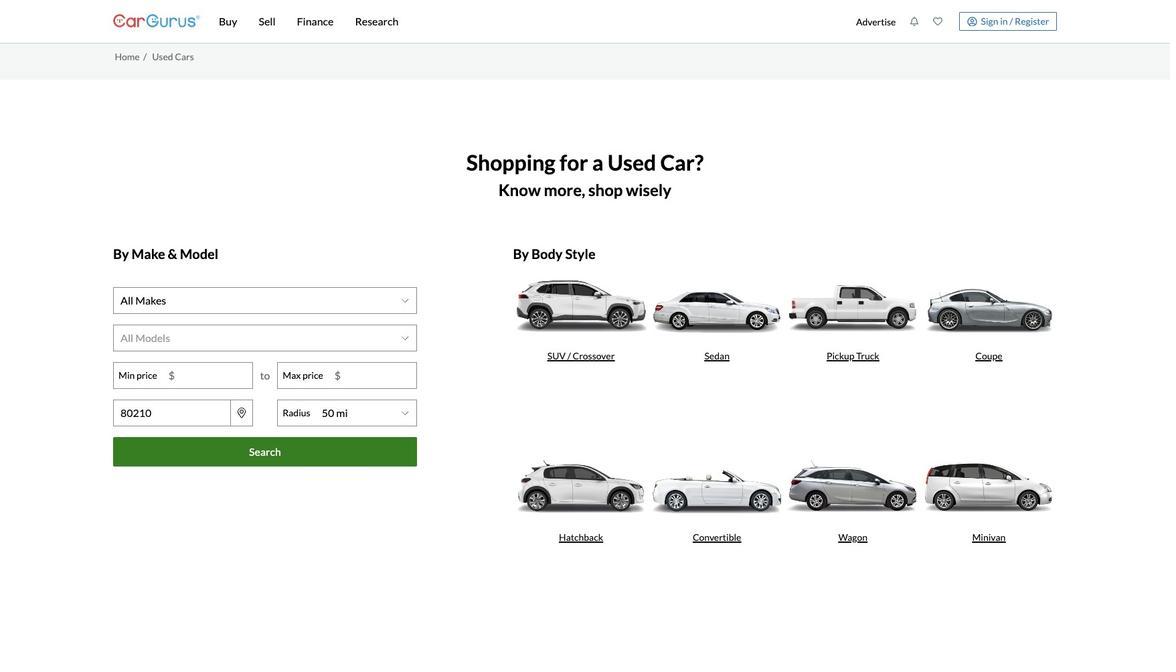 Task type: vqa. For each thing, say whether or not it's contained in the screenshot.
Minivan
yes



Task type: locate. For each thing, give the bounding box(es) containing it.
by body style
[[513, 246, 596, 262]]

suv / crossover
[[548, 350, 615, 362]]

suv
[[548, 350, 566, 362]]

1 horizontal spatial used
[[608, 149, 657, 175]]

in
[[1001, 15, 1008, 27]]

/ right in
[[1010, 15, 1014, 27]]

0 horizontal spatial used
[[152, 51, 173, 62]]

body
[[532, 246, 563, 262]]

0 vertical spatial /
[[1010, 15, 1014, 27]]

model
[[180, 246, 219, 262]]

1 by from the left
[[113, 246, 129, 262]]

search button
[[113, 437, 417, 467]]

chevron down image down max price number field
[[402, 409, 409, 417]]

0 horizontal spatial price
[[137, 370, 157, 381]]

pickup
[[827, 350, 855, 362]]

coupe link
[[922, 267, 1058, 449]]

menu
[[850, 3, 1058, 40]]

by left make
[[113, 246, 129, 262]]

car?
[[661, 149, 704, 175]]

max price
[[283, 370, 323, 381]]

/
[[1010, 15, 1014, 27], [143, 51, 147, 62], [568, 350, 571, 362]]

buy
[[219, 15, 237, 27]]

1 horizontal spatial /
[[568, 350, 571, 362]]

sign in / register
[[982, 15, 1050, 27]]

used left cars
[[152, 51, 173, 62]]

Min price number field
[[162, 363, 252, 388]]

advertise
[[857, 16, 896, 27]]

1 price from the left
[[137, 370, 157, 381]]

chevron down image
[[402, 334, 409, 342], [402, 409, 409, 417]]

by
[[113, 246, 129, 262], [513, 246, 529, 262]]

2 vertical spatial /
[[568, 350, 571, 362]]

sell
[[259, 15, 276, 27]]

2 by from the left
[[513, 246, 529, 262]]

find my location image
[[238, 408, 246, 418]]

sedan link
[[649, 267, 785, 449]]

truck
[[857, 350, 880, 362]]

minivan link
[[922, 449, 1058, 630]]

used up wisely
[[608, 149, 657, 175]]

/ right the suv
[[568, 350, 571, 362]]

sedan
[[705, 350, 730, 362]]

hatchback
[[559, 532, 604, 543]]

search
[[249, 445, 281, 458]]

sign in / register link
[[960, 12, 1058, 31]]

shopping
[[467, 149, 556, 175]]

wagon body style image
[[785, 449, 922, 525]]

price
[[137, 370, 157, 381], [303, 370, 323, 381]]

0 vertical spatial used
[[152, 51, 173, 62]]

Zip Code telephone field
[[113, 400, 231, 426]]

price right min in the bottom of the page
[[137, 370, 157, 381]]

1 vertical spatial /
[[143, 51, 147, 62]]

2 horizontal spatial /
[[1010, 15, 1014, 27]]

0 vertical spatial chevron down image
[[402, 334, 409, 342]]

1 horizontal spatial price
[[303, 370, 323, 381]]

1 vertical spatial chevron down image
[[402, 409, 409, 417]]

price right max
[[303, 370, 323, 381]]

cargurus logo homepage link image
[[113, 2, 200, 41]]

2 price from the left
[[303, 370, 323, 381]]

radius
[[283, 407, 311, 419]]

/ right home
[[143, 51, 147, 62]]

shop
[[589, 180, 623, 200]]

1 chevron down image from the top
[[402, 334, 409, 342]]

0 horizontal spatial /
[[143, 51, 147, 62]]

by left body
[[513, 246, 529, 262]]

min price
[[119, 370, 157, 381]]

max
[[283, 370, 301, 381]]

minivan body style image
[[922, 449, 1058, 525]]

home link
[[115, 51, 140, 62]]

coupe
[[976, 350, 1003, 362]]

0 horizontal spatial by
[[113, 246, 129, 262]]

advertise link
[[850, 3, 903, 40]]

menu bar
[[200, 0, 850, 43]]

1 horizontal spatial by
[[513, 246, 529, 262]]

sign in / register menu item
[[950, 12, 1058, 31]]

convertible body style image
[[649, 449, 785, 525]]

chevron down image down chevron down icon
[[402, 334, 409, 342]]

by for by make & model
[[113, 246, 129, 262]]

1 vertical spatial used
[[608, 149, 657, 175]]

Max price number field
[[328, 363, 417, 388]]

used
[[152, 51, 173, 62], [608, 149, 657, 175]]



Task type: describe. For each thing, give the bounding box(es) containing it.
convertible
[[693, 532, 742, 543]]

price for max price
[[303, 370, 323, 381]]

menu containing sign in / register
[[850, 3, 1058, 40]]

hatchback link
[[513, 449, 649, 630]]

shopping for a used car? know more, shop wisely
[[467, 149, 704, 200]]

by for by body style
[[513, 246, 529, 262]]

by make & model
[[113, 246, 219, 262]]

research button
[[345, 0, 409, 43]]

/ inside menu item
[[1010, 15, 1014, 27]]

more,
[[544, 180, 586, 200]]

wagon
[[839, 532, 868, 543]]

convertible link
[[649, 449, 785, 630]]

sell button
[[248, 0, 286, 43]]

2 chevron down image from the top
[[402, 409, 409, 417]]

pickup truck body style image
[[785, 267, 922, 344]]

sign
[[982, 15, 999, 27]]

sedan body style image
[[649, 267, 785, 344]]

suv / crossover body style image
[[513, 267, 649, 344]]

buy button
[[208, 0, 248, 43]]

suv / crossover link
[[513, 267, 649, 449]]

finance button
[[286, 0, 345, 43]]

min
[[119, 370, 135, 381]]

&
[[168, 246, 177, 262]]

home / used cars
[[115, 51, 194, 62]]

menu bar containing buy
[[200, 0, 850, 43]]

to
[[260, 369, 270, 382]]

finance
[[297, 15, 334, 27]]

/ for home / used cars
[[143, 51, 147, 62]]

research
[[355, 15, 399, 27]]

for
[[560, 149, 588, 175]]

saved cars image
[[934, 17, 943, 26]]

style
[[566, 246, 596, 262]]

pickup truck link
[[785, 267, 922, 449]]

chevron down image
[[402, 296, 409, 305]]

make
[[132, 246, 165, 262]]

coupe body style image
[[922, 267, 1058, 344]]

/ for suv / crossover
[[568, 350, 571, 362]]

a
[[593, 149, 604, 175]]

know
[[499, 180, 541, 200]]

open notifications image
[[910, 17, 920, 26]]

pickup truck
[[827, 350, 880, 362]]

crossover
[[573, 350, 615, 362]]

cargurus logo homepage link link
[[113, 2, 200, 41]]

minivan
[[973, 532, 1006, 543]]

price for min price
[[137, 370, 157, 381]]

cars
[[175, 51, 194, 62]]

wisely
[[626, 180, 672, 200]]

hatchback body style image
[[513, 449, 649, 525]]

wagon link
[[785, 449, 922, 630]]

user icon image
[[968, 16, 978, 26]]

register
[[1015, 15, 1050, 27]]

home
[[115, 51, 140, 62]]

used inside shopping for a used car? know more, shop wisely
[[608, 149, 657, 175]]



